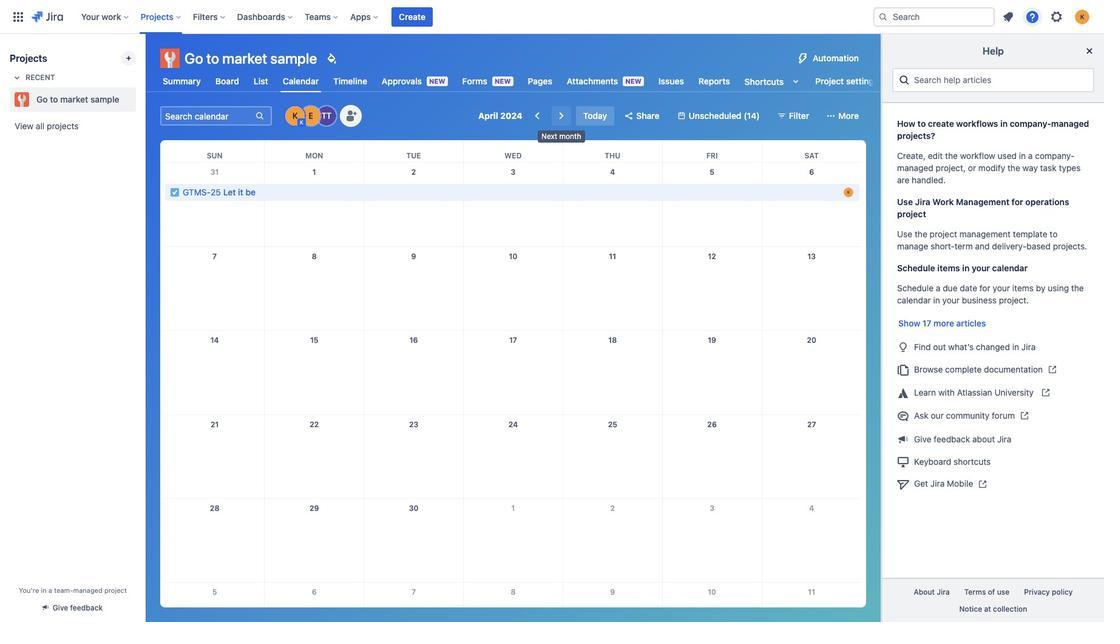 Task type: vqa. For each thing, say whether or not it's contained in the screenshot.


Task type: describe. For each thing, give the bounding box(es) containing it.
jira inside "link"
[[1022, 342, 1036, 352]]

0 horizontal spatial 5
[[212, 588, 217, 597]]

view
[[15, 121, 33, 131]]

schedule for schedule items in your calendar
[[897, 263, 936, 273]]

in up date
[[963, 263, 970, 273]]

get jira mobile
[[914, 479, 974, 489]]

issues link
[[656, 70, 687, 92]]

notice at collection
[[960, 605, 1028, 614]]

close image
[[1083, 44, 1097, 58]]

browse complete documentation
[[914, 364, 1043, 375]]

13
[[808, 252, 816, 261]]

thu
[[605, 151, 621, 160]]

schedule a due date for your items by using the calendar in your business project.
[[897, 283, 1084, 305]]

atlassian
[[957, 387, 993, 398]]

use
[[997, 588, 1010, 597]]

of
[[988, 588, 995, 597]]

1 horizontal spatial 10 link
[[703, 583, 722, 603]]

company- inside create, edit the workflow used in a company- managed project, or modify the way task types are handled.
[[1036, 151, 1075, 161]]

1 horizontal spatial 9
[[610, 588, 615, 597]]

1 horizontal spatial 5
[[710, 168, 715, 177]]

fri link
[[704, 140, 721, 162]]

tue
[[407, 151, 421, 160]]

collection
[[993, 605, 1028, 614]]

row containing 14
[[165, 331, 862, 415]]

and
[[976, 241, 990, 251]]

be
[[246, 187, 256, 197]]

19 link
[[703, 331, 722, 351]]

0 horizontal spatial a
[[48, 587, 52, 594]]

21 link
[[205, 415, 224, 435]]

how to create workflows in company-managed projects?
[[897, 118, 1090, 141]]

forms
[[462, 76, 488, 86]]

0 horizontal spatial 7
[[213, 252, 217, 261]]

keyboard shortcuts link
[[893, 450, 1095, 473]]

add to starred image
[[132, 92, 147, 107]]

17 inside button
[[923, 318, 932, 328]]

calendar
[[283, 76, 319, 86]]

get
[[914, 479, 929, 489]]

1 horizontal spatial 2 link
[[603, 499, 623, 519]]

reports
[[699, 76, 730, 86]]

feedback for give feedback
[[70, 604, 103, 613]]

learn
[[914, 387, 936, 398]]

create, edit the workflow used in a company- managed project, or modify the way task types are handled.
[[897, 151, 1081, 185]]

date
[[960, 283, 978, 293]]

based
[[1027, 241, 1051, 251]]

project inside use the project management template to manage short-term and delivery-based projects.
[[930, 229, 958, 239]]

in inside how to create workflows in company-managed projects?
[[1001, 118, 1008, 129]]

0 vertical spatial 10 link
[[504, 247, 523, 266]]

terms of use
[[965, 588, 1010, 597]]

show 17 more articles
[[899, 318, 986, 328]]

management
[[960, 229, 1011, 239]]

items inside the schedule a due date for your items by using the calendar in your business project.
[[1013, 283, 1034, 293]]

1 horizontal spatial 1
[[512, 504, 515, 513]]

(14)
[[744, 111, 760, 121]]

projects button
[[137, 7, 186, 26]]

1 vertical spatial 5 link
[[205, 583, 224, 603]]

using
[[1048, 283, 1069, 293]]

search image
[[879, 12, 888, 22]]

1 horizontal spatial 8 link
[[504, 583, 523, 603]]

your profile and settings image
[[1075, 9, 1090, 24]]

forum
[[992, 410, 1015, 421]]

1 horizontal spatial 9 link
[[603, 583, 623, 603]]

our
[[931, 410, 944, 421]]

1 horizontal spatial sample
[[270, 50, 317, 67]]

ask our community forum link
[[893, 405, 1095, 428]]

types
[[1059, 163, 1081, 173]]

1 vertical spatial 11 link
[[802, 583, 822, 603]]

2 vertical spatial your
[[943, 295, 960, 305]]

recent
[[26, 73, 55, 82]]

thu link
[[603, 140, 623, 162]]

project.
[[999, 295, 1029, 305]]

schedule items in your calendar
[[897, 263, 1028, 273]]

0 horizontal spatial 9
[[411, 252, 416, 261]]

sun
[[207, 151, 223, 160]]

1 horizontal spatial 10
[[708, 588, 717, 597]]

23 link
[[404, 415, 424, 435]]

26
[[708, 420, 717, 429]]

feedback for give feedback about jira
[[934, 434, 971, 444]]

filters button
[[189, 7, 230, 26]]

unscheduled
[[689, 111, 742, 121]]

by
[[1036, 283, 1046, 293]]

complete
[[946, 364, 982, 375]]

13 link
[[802, 247, 822, 266]]

0 vertical spatial 9 link
[[404, 247, 424, 266]]

0 horizontal spatial 1 link
[[305, 163, 324, 182]]

0 horizontal spatial 17
[[509, 336, 517, 345]]

jira for use jira work management for operations project
[[915, 197, 931, 207]]

0 horizontal spatial 11 link
[[603, 247, 623, 266]]

1 vertical spatial market
[[60, 94, 88, 104]]

automation button
[[791, 49, 867, 68]]

privacy policy link
[[1017, 584, 1081, 601]]

Search field
[[874, 7, 995, 26]]

1 vertical spatial 7
[[412, 588, 416, 597]]

share
[[637, 111, 660, 121]]

11 for left 11 link
[[609, 252, 616, 261]]

attachments
[[567, 76, 618, 86]]

to down recent
[[50, 94, 58, 104]]

banner containing your work
[[0, 0, 1105, 34]]

0 horizontal spatial projects
[[10, 53, 47, 64]]

jira for get jira mobile
[[931, 479, 945, 489]]

1 horizontal spatial 6
[[810, 168, 814, 177]]

1 vertical spatial 25
[[608, 420, 618, 429]]

notifications image
[[1001, 9, 1016, 24]]

the inside the schedule a due date for your items by using the calendar in your business project.
[[1072, 283, 1084, 293]]

row containing gtms-25
[[165, 163, 862, 247]]

1 horizontal spatial go to market sample
[[185, 50, 317, 67]]

0 vertical spatial 8 link
[[305, 247, 324, 266]]

a inside the schedule a due date for your items by using the calendar in your business project.
[[936, 283, 941, 293]]

view all projects link
[[10, 115, 136, 137]]

1 horizontal spatial calendar
[[993, 263, 1028, 273]]

row containing sun
[[165, 140, 862, 162]]

add people image
[[344, 109, 358, 123]]

the inside use the project management template to manage short-term and delivery-based projects.
[[915, 229, 928, 239]]

primary element
[[7, 0, 864, 34]]

28
[[210, 504, 220, 513]]

give feedback about jira
[[914, 434, 1012, 444]]

next
[[542, 132, 558, 141]]

reports link
[[696, 70, 733, 92]]

0 horizontal spatial go to market sample
[[36, 94, 119, 104]]

0 vertical spatial 25
[[211, 187, 221, 197]]

project
[[816, 76, 844, 86]]

set project background image
[[324, 51, 339, 66]]

approvals
[[382, 76, 422, 86]]

0 horizontal spatial 1
[[313, 168, 316, 177]]

0 horizontal spatial 4
[[610, 168, 615, 177]]

27
[[808, 420, 816, 429]]

0 vertical spatial items
[[938, 263, 960, 273]]

board
[[215, 76, 239, 86]]

the up project,
[[946, 151, 958, 161]]

give for give feedback
[[53, 604, 68, 613]]

template
[[1013, 229, 1048, 239]]

projects?
[[897, 131, 936, 141]]

give feedback button
[[36, 598, 110, 618]]

teams button
[[301, 7, 343, 26]]

12
[[708, 252, 716, 261]]

mon
[[306, 151, 323, 160]]

unscheduled (14)
[[689, 111, 760, 121]]

1 vertical spatial 1 link
[[504, 499, 523, 519]]

31 link
[[205, 163, 224, 182]]

previous month image
[[530, 109, 545, 123]]

1 horizontal spatial 7 link
[[404, 583, 424, 603]]

browse
[[914, 364, 943, 375]]

11 for 11 link to the bottom
[[808, 588, 816, 597]]

today button
[[576, 106, 615, 126]]

apps
[[350, 11, 371, 22]]

1 vertical spatial 6 link
[[305, 583, 324, 603]]

31
[[211, 168, 219, 177]]

to inside how to create workflows in company-managed projects?
[[918, 118, 926, 129]]

shortcuts
[[745, 76, 784, 87]]

new for forms
[[495, 77, 511, 85]]

tab list containing calendar
[[153, 70, 881, 92]]

wed
[[505, 151, 522, 160]]

timeline link
[[331, 70, 370, 92]]

row containing 7
[[165, 247, 862, 331]]

1 horizontal spatial 5 link
[[703, 163, 722, 182]]

1 vertical spatial 4
[[810, 504, 814, 513]]

new for approvals
[[429, 77, 445, 85]]

row containing 21
[[165, 415, 862, 499]]

at
[[985, 605, 991, 614]]

about
[[973, 434, 995, 444]]

work
[[933, 197, 954, 207]]

about jira
[[914, 588, 950, 597]]

pages
[[528, 76, 553, 86]]

share button
[[620, 106, 667, 126]]



Task type: locate. For each thing, give the bounding box(es) containing it.
in inside the schedule a due date for your items by using the calendar in your business project.
[[934, 295, 941, 305]]

0 vertical spatial 10
[[509, 252, 518, 261]]

28 link
[[205, 499, 224, 519]]

use for use the project management template to manage short-term and delivery-based projects.
[[897, 229, 913, 239]]

gtms-25 let it be
[[183, 187, 256, 197]]

0 horizontal spatial calendar
[[897, 295, 931, 305]]

get jira mobile link
[[893, 473, 1095, 496]]

1 vertical spatial 8
[[511, 588, 516, 597]]

0 vertical spatial 17
[[923, 318, 932, 328]]

1 horizontal spatial 8
[[511, 588, 516, 597]]

1 vertical spatial 17
[[509, 336, 517, 345]]

unscheduled image
[[677, 111, 687, 121]]

14
[[211, 336, 219, 345]]

1 horizontal spatial market
[[222, 50, 267, 67]]

projects
[[141, 11, 174, 22], [10, 53, 47, 64]]

projects up recent
[[10, 53, 47, 64]]

0 vertical spatial 9
[[411, 252, 416, 261]]

1 new from the left
[[429, 77, 445, 85]]

go to market sample up list
[[185, 50, 317, 67]]

0 vertical spatial 5
[[710, 168, 715, 177]]

1 horizontal spatial new
[[495, 77, 511, 85]]

show
[[899, 318, 921, 328]]

1 horizontal spatial feedback
[[934, 434, 971, 444]]

appswitcher icon image
[[11, 9, 26, 24]]

in up documentation
[[1013, 342, 1020, 352]]

1 horizontal spatial 3 link
[[703, 499, 722, 519]]

university
[[995, 387, 1034, 398]]

8 for topmost 8 link
[[312, 252, 317, 261]]

0 vertical spatial managed
[[1052, 118, 1090, 129]]

banner
[[0, 0, 1105, 34]]

grid containing gtms-25
[[165, 140, 862, 622]]

policy
[[1052, 588, 1073, 597]]

in up way on the right top of the page
[[1019, 151, 1026, 161]]

jira image
[[32, 9, 63, 24], [32, 9, 63, 24]]

row
[[165, 140, 862, 162], [165, 163, 862, 247], [165, 247, 862, 331], [165, 331, 862, 415], [165, 415, 862, 499], [165, 499, 862, 583], [165, 583, 862, 622]]

1 vertical spatial 7 link
[[404, 583, 424, 603]]

managed inside how to create workflows in company-managed projects?
[[1052, 118, 1090, 129]]

managed down create,
[[897, 163, 934, 173]]

for inside "use jira work management for operations project"
[[1012, 197, 1024, 207]]

automation image
[[796, 51, 811, 66]]

0 horizontal spatial project
[[104, 587, 127, 594]]

help image
[[1026, 9, 1040, 24]]

0 vertical spatial calendar
[[993, 263, 1028, 273]]

for for management
[[1012, 197, 1024, 207]]

to up projects? at the right top of the page
[[918, 118, 926, 129]]

handled.
[[912, 175, 946, 185]]

go up the summary
[[185, 50, 203, 67]]

a left due
[[936, 283, 941, 293]]

jira inside button
[[937, 588, 950, 597]]

0 vertical spatial market
[[222, 50, 267, 67]]

1 vertical spatial company-
[[1036, 151, 1075, 161]]

1 horizontal spatial 6 link
[[802, 163, 822, 182]]

1 horizontal spatial give
[[914, 434, 932, 444]]

in up show 17 more articles
[[934, 295, 941, 305]]

next month tooltip
[[538, 131, 585, 142]]

market up view all projects link
[[60, 94, 88, 104]]

schedule left due
[[897, 283, 934, 293]]

give for give feedback about jira
[[914, 434, 932, 444]]

your down the and
[[972, 263, 990, 273]]

give down ask
[[914, 434, 932, 444]]

company- up task
[[1036, 151, 1075, 161]]

schedule for schedule a due date for your items by using the calendar in your business project.
[[897, 283, 934, 293]]

0 vertical spatial 4
[[610, 168, 615, 177]]

project up manage
[[897, 209, 927, 219]]

go inside go to market sample link
[[36, 94, 48, 104]]

calendar inside the schedule a due date for your items by using the calendar in your business project.
[[897, 295, 931, 305]]

about jira button
[[907, 584, 957, 601]]

schedule down manage
[[897, 263, 936, 273]]

0 vertical spatial projects
[[141, 11, 174, 22]]

a inside create, edit the workflow used in a company- managed project, or modify the way task types are handled.
[[1029, 151, 1033, 161]]

use up manage
[[897, 229, 913, 239]]

project,
[[936, 163, 966, 173]]

27 link
[[802, 415, 822, 435]]

0 vertical spatial go
[[185, 50, 203, 67]]

about
[[914, 588, 935, 597]]

0 horizontal spatial 9 link
[[404, 247, 424, 266]]

company- inside how to create workflows in company-managed projects?
[[1010, 118, 1052, 129]]

0 horizontal spatial 6
[[312, 588, 317, 597]]

3 new from the left
[[626, 77, 642, 85]]

4
[[610, 168, 615, 177], [810, 504, 814, 513]]

settings image
[[1050, 9, 1064, 24]]

15 link
[[305, 331, 324, 351]]

go down recent
[[36, 94, 48, 104]]

1 vertical spatial a
[[936, 283, 941, 293]]

create
[[399, 11, 426, 22]]

board link
[[213, 70, 242, 92]]

1 vertical spatial schedule
[[897, 283, 934, 293]]

0 horizontal spatial new
[[429, 77, 445, 85]]

schedule inside the schedule a due date for your items by using the calendar in your business project.
[[897, 283, 934, 293]]

sample left add to starred image
[[90, 94, 119, 104]]

project
[[897, 209, 927, 219], [930, 229, 958, 239], [104, 587, 127, 594]]

go to market sample link
[[10, 87, 131, 112]]

learn with atlassian university
[[914, 387, 1036, 398]]

24 link
[[504, 415, 523, 435]]

17 link
[[504, 331, 523, 351]]

0 horizontal spatial sample
[[90, 94, 119, 104]]

in inside "link"
[[1013, 342, 1020, 352]]

0 vertical spatial your
[[972, 263, 990, 273]]

1 vertical spatial 5
[[212, 588, 217, 597]]

to inside use the project management template to manage short-term and delivery-based projects.
[[1050, 229, 1058, 239]]

due
[[943, 283, 958, 293]]

2 row from the top
[[165, 163, 862, 247]]

7
[[213, 252, 217, 261], [412, 588, 416, 597]]

go to market sample up view all projects link
[[36, 94, 119, 104]]

calendar down delivery-
[[993, 263, 1028, 273]]

1 schedule from the top
[[897, 263, 936, 273]]

tab list
[[153, 70, 881, 92]]

edit
[[928, 151, 943, 161]]

work
[[102, 11, 121, 22]]

16
[[410, 336, 418, 345]]

new up the share popup button
[[626, 77, 642, 85]]

2 horizontal spatial managed
[[1052, 118, 1090, 129]]

in inside create, edit the workflow used in a company- managed project, or modify the way task types are handled.
[[1019, 151, 1026, 161]]

your work
[[81, 11, 121, 22]]

1 vertical spatial sample
[[90, 94, 119, 104]]

browse complete documentation link
[[893, 358, 1095, 381]]

the down used
[[1008, 163, 1021, 173]]

for up business
[[980, 283, 991, 293]]

next month
[[542, 132, 581, 141]]

2 new from the left
[[495, 77, 511, 85]]

22
[[310, 420, 319, 429]]

to up based
[[1050, 229, 1058, 239]]

0 vertical spatial project
[[897, 209, 927, 219]]

give inside give feedback button
[[53, 604, 68, 613]]

your down due
[[943, 295, 960, 305]]

1 horizontal spatial 11
[[808, 588, 816, 597]]

0 vertical spatial 1 link
[[305, 163, 324, 182]]

next month image
[[554, 109, 569, 123]]

projects
[[47, 121, 79, 131]]

1 vertical spatial your
[[993, 283, 1010, 293]]

it
[[238, 187, 243, 197]]

0 vertical spatial schedule
[[897, 263, 936, 273]]

1 vertical spatial 3 link
[[703, 499, 722, 519]]

create project image
[[124, 53, 134, 63]]

0 vertical spatial 5 link
[[703, 163, 722, 182]]

go to market sample
[[185, 50, 317, 67], [36, 94, 119, 104]]

Search help articles field
[[911, 69, 1089, 91]]

create,
[[897, 151, 926, 161]]

0 vertical spatial a
[[1029, 151, 1033, 161]]

give inside give feedback about jira link
[[914, 434, 932, 444]]

0 vertical spatial 7
[[213, 252, 217, 261]]

1 horizontal spatial 1 link
[[504, 499, 523, 519]]

project up short- at the top of page
[[930, 229, 958, 239]]

items up project.
[[1013, 283, 1034, 293]]

new right approvals on the top of the page
[[429, 77, 445, 85]]

term
[[955, 241, 973, 251]]

1 vertical spatial 1
[[512, 504, 515, 513]]

Search calendar text field
[[162, 107, 254, 124]]

community
[[946, 410, 990, 421]]

0 vertical spatial 4 link
[[603, 163, 623, 182]]

help
[[983, 46, 1004, 56]]

3
[[511, 168, 516, 177], [710, 504, 715, 513]]

company- up used
[[1010, 118, 1052, 129]]

1 horizontal spatial 3
[[710, 504, 715, 513]]

to up board
[[206, 50, 219, 67]]

calendar up show
[[897, 295, 931, 305]]

0 vertical spatial 6 link
[[802, 163, 822, 182]]

the right using
[[1072, 283, 1084, 293]]

or
[[968, 163, 977, 173]]

2 use from the top
[[897, 229, 913, 239]]

project inside "use jira work management for operations project"
[[897, 209, 927, 219]]

list link
[[251, 70, 271, 92]]

1 vertical spatial projects
[[10, 53, 47, 64]]

use down the are
[[897, 197, 913, 207]]

grid
[[165, 140, 862, 622]]

1 horizontal spatial 2
[[611, 504, 615, 513]]

0 horizontal spatial 7 link
[[205, 247, 224, 266]]

gtms-
[[183, 187, 211, 197]]

apps button
[[347, 7, 383, 26]]

sample up calendar
[[270, 50, 317, 67]]

2 horizontal spatial a
[[1029, 151, 1033, 161]]

1 vertical spatial feedback
[[70, 604, 103, 613]]

filter
[[789, 111, 810, 121]]

market up list
[[222, 50, 267, 67]]

0 vertical spatial 3 link
[[504, 163, 523, 182]]

1 vertical spatial go
[[36, 94, 48, 104]]

business
[[962, 295, 997, 305]]

1
[[313, 168, 316, 177], [512, 504, 515, 513]]

22 link
[[305, 415, 324, 435]]

6 link
[[802, 163, 822, 182], [305, 583, 324, 603]]

2 horizontal spatial project
[[930, 229, 958, 239]]

give down the team-
[[53, 604, 68, 613]]

your up project.
[[993, 283, 1010, 293]]

1 vertical spatial 11
[[808, 588, 816, 597]]

new for attachments
[[626, 77, 642, 85]]

a
[[1029, 151, 1033, 161], [936, 283, 941, 293], [48, 587, 52, 594]]

1 vertical spatial use
[[897, 229, 913, 239]]

a left the team-
[[48, 587, 52, 594]]

settings
[[846, 76, 879, 86]]

0 horizontal spatial for
[[980, 283, 991, 293]]

0 horizontal spatial market
[[60, 94, 88, 104]]

for left operations
[[1012, 197, 1024, 207]]

7 row from the top
[[165, 583, 862, 622]]

0 horizontal spatial 3 link
[[504, 163, 523, 182]]

1 vertical spatial for
[[980, 283, 991, 293]]

projects inside popup button
[[141, 11, 174, 22]]

your
[[81, 11, 99, 22]]

jira
[[915, 197, 931, 207], [1022, 342, 1036, 352], [998, 434, 1012, 444], [931, 479, 945, 489], [937, 588, 950, 597]]

project up give feedback button on the left
[[104, 587, 127, 594]]

use inside "use jira work management for operations project"
[[897, 197, 913, 207]]

1 horizontal spatial 4 link
[[802, 499, 822, 519]]

use
[[897, 197, 913, 207], [897, 229, 913, 239]]

3 row from the top
[[165, 247, 862, 331]]

feedback inside button
[[70, 604, 103, 613]]

calendar
[[993, 263, 1028, 273], [897, 295, 931, 305]]

0 vertical spatial 11
[[609, 252, 616, 261]]

0 vertical spatial for
[[1012, 197, 1024, 207]]

operations
[[1026, 197, 1070, 207]]

1 horizontal spatial go
[[185, 50, 203, 67]]

0 vertical spatial feedback
[[934, 434, 971, 444]]

task
[[1041, 163, 1057, 173]]

collapse recent projects image
[[10, 70, 24, 85]]

0 vertical spatial 1
[[313, 168, 316, 177]]

in right workflows
[[1001, 118, 1008, 129]]

0 vertical spatial 2
[[412, 168, 416, 177]]

5 link
[[703, 163, 722, 182], [205, 583, 224, 603]]

feedback down you're in a team-managed project
[[70, 604, 103, 613]]

items up due
[[938, 263, 960, 273]]

2 horizontal spatial new
[[626, 77, 642, 85]]

2 vertical spatial a
[[48, 587, 52, 594]]

list
[[254, 76, 268, 86]]

issues
[[659, 76, 684, 86]]

unscheduled (14) button
[[672, 106, 767, 126]]

0 horizontal spatial go
[[36, 94, 48, 104]]

1 use from the top
[[897, 197, 913, 207]]

5 row from the top
[[165, 415, 862, 499]]

learn with atlassian university link
[[893, 381, 1095, 405]]

timeline
[[333, 76, 367, 86]]

your work button
[[78, 7, 133, 26]]

2 horizontal spatial your
[[993, 283, 1010, 293]]

1 vertical spatial 8 link
[[504, 583, 523, 603]]

projects right work
[[141, 11, 174, 22]]

jira for about jira
[[937, 588, 950, 597]]

1 vertical spatial project
[[930, 229, 958, 239]]

2 schedule from the top
[[897, 283, 934, 293]]

changed
[[976, 342, 1010, 352]]

row containing 5
[[165, 583, 862, 622]]

row containing 28
[[165, 499, 862, 583]]

workflow
[[960, 151, 996, 161]]

notice at collection link
[[952, 601, 1035, 618]]

4 row from the top
[[165, 331, 862, 415]]

a up way on the right top of the page
[[1029, 151, 1033, 161]]

for for date
[[980, 283, 991, 293]]

market
[[222, 50, 267, 67], [60, 94, 88, 104]]

use inside use the project management template to manage short-term and delivery-based projects.
[[897, 229, 913, 239]]

0 vertical spatial give
[[914, 434, 932, 444]]

0 horizontal spatial 2 link
[[404, 163, 424, 182]]

6 row from the top
[[165, 499, 862, 583]]

16 link
[[404, 331, 424, 351]]

managed up give feedback
[[73, 587, 103, 594]]

sidebar navigation image
[[132, 49, 159, 73]]

documentation
[[984, 364, 1043, 375]]

0 horizontal spatial your
[[943, 295, 960, 305]]

8 for right 8 link
[[511, 588, 516, 597]]

managed inside create, edit the workflow used in a company- managed project, or modify the way task types are handled.
[[897, 163, 934, 173]]

1 vertical spatial 4 link
[[802, 499, 822, 519]]

use for use jira work management for operations project
[[897, 197, 913, 207]]

1 vertical spatial 2 link
[[603, 499, 623, 519]]

for inside the schedule a due date for your items by using the calendar in your business project.
[[980, 283, 991, 293]]

filters
[[193, 11, 218, 22]]

mon link
[[303, 140, 326, 162]]

sat
[[805, 151, 819, 160]]

feedback up keyboard shortcuts on the bottom right
[[934, 434, 971, 444]]

0 vertical spatial 3
[[511, 168, 516, 177]]

articles
[[957, 318, 986, 328]]

in right you're
[[41, 587, 47, 594]]

managed up types
[[1052, 118, 1090, 129]]

15
[[310, 336, 319, 345]]

30
[[409, 504, 419, 513]]

6
[[810, 168, 814, 177], [312, 588, 317, 597]]

team-
[[54, 587, 73, 594]]

1 vertical spatial 10
[[708, 588, 717, 597]]

2 vertical spatial managed
[[73, 587, 103, 594]]

0 horizontal spatial 3
[[511, 168, 516, 177]]

1 vertical spatial calendar
[[897, 295, 931, 305]]

jira inside "use jira work management for operations project"
[[915, 197, 931, 207]]

used
[[998, 151, 1017, 161]]

new right forms
[[495, 77, 511, 85]]

0 horizontal spatial 10
[[509, 252, 518, 261]]

the up manage
[[915, 229, 928, 239]]

1 row from the top
[[165, 140, 862, 162]]

1 vertical spatial items
[[1013, 283, 1034, 293]]

for
[[1012, 197, 1024, 207], [980, 283, 991, 293]]



